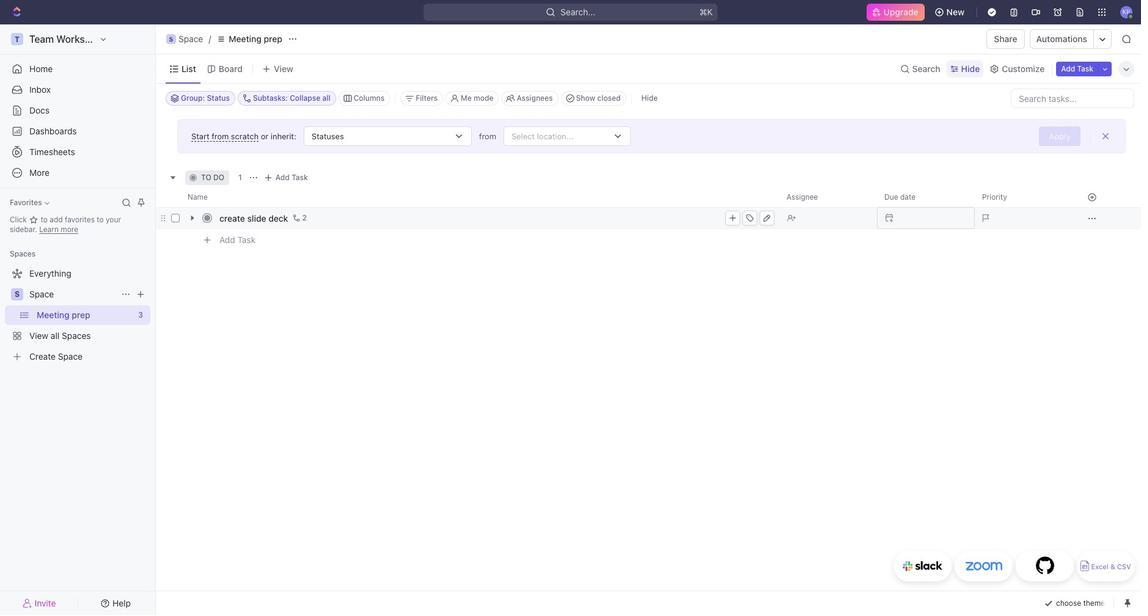 Task type: describe. For each thing, give the bounding box(es) containing it.
show closed button
[[561, 91, 626, 106]]

add for the bottommost add task "button"
[[220, 235, 235, 245]]

assignee button
[[780, 188, 877, 207]]

docs
[[29, 105, 50, 116]]

1
[[239, 173, 242, 182]]

favorites button
[[5, 196, 54, 210]]

hide inside dropdown button
[[962, 63, 980, 74]]

show
[[576, 94, 596, 103]]

timesheets link
[[5, 142, 150, 162]]

or
[[261, 131, 269, 141]]

help button
[[81, 595, 150, 612]]

invite user image
[[22, 598, 32, 609]]

automations
[[1037, 34, 1088, 44]]

timesheets
[[29, 147, 75, 157]]

search button
[[897, 60, 945, 77]]

learn more link
[[39, 225, 78, 234]]

learn more
[[39, 225, 78, 234]]

inherit:
[[271, 131, 296, 141]]

due date
[[885, 193, 916, 202]]

&
[[1111, 563, 1116, 571]]

1 horizontal spatial to
[[97, 215, 104, 224]]

me mode button
[[446, 91, 499, 106]]

create space link
[[5, 347, 148, 367]]

click
[[10, 215, 29, 224]]

favorites
[[10, 198, 42, 207]]

⌘k
[[700, 7, 713, 17]]

everything link
[[5, 264, 148, 284]]

0 vertical spatial spaces
[[10, 249, 36, 259]]

space for s
[[179, 34, 203, 44]]

assignees
[[517, 94, 553, 103]]

board
[[219, 63, 243, 74]]

me
[[461, 94, 472, 103]]

2 from from the left
[[479, 131, 496, 141]]

team
[[29, 34, 54, 45]]

share
[[995, 34, 1018, 44]]

home link
[[5, 59, 150, 79]]

start from scratch or inherit:
[[191, 131, 296, 141]]

0 vertical spatial task
[[1078, 64, 1094, 73]]

closed
[[598, 94, 621, 103]]

3
[[138, 311, 143, 320]]

1 horizontal spatial space, , element
[[166, 34, 176, 44]]

/
[[209, 34, 211, 44]]

columns
[[354, 94, 385, 103]]

add task for the bottommost add task "button"
[[220, 235, 256, 245]]

list
[[182, 63, 196, 74]]

to for do
[[201, 173, 211, 182]]

show closed
[[576, 94, 621, 103]]

filters button
[[401, 91, 443, 106]]

start from scratch link
[[191, 131, 259, 142]]

to for add
[[41, 215, 48, 224]]

2
[[302, 213, 307, 223]]

0 vertical spatial prep
[[264, 34, 282, 44]]

new button
[[930, 2, 972, 22]]

name button
[[185, 188, 780, 207]]

columns button
[[339, 91, 390, 106]]

view button
[[258, 60, 298, 77]]

favorites
[[65, 215, 95, 224]]

create
[[220, 213, 245, 223]]

learn
[[39, 225, 59, 234]]

excel & csv link
[[1077, 552, 1136, 582]]

status
[[207, 94, 230, 103]]

space link
[[29, 285, 116, 305]]

0 vertical spatial add task button
[[1057, 61, 1099, 76]]

s for s
[[15, 290, 20, 299]]

help
[[113, 598, 131, 609]]

2 button
[[291, 212, 309, 224]]

subtasks: collapse all
[[253, 94, 331, 103]]

share button
[[987, 29, 1025, 49]]

1 from from the left
[[212, 131, 229, 141]]

docs link
[[5, 101, 150, 120]]

dashboards
[[29, 126, 77, 136]]

to add favorites to your sidebar.
[[10, 215, 121, 234]]

subtasks:
[[253, 94, 288, 103]]

more
[[61, 225, 78, 234]]

workspace
[[56, 34, 107, 45]]

inbox link
[[5, 80, 150, 100]]

tree inside sidebar navigation
[[5, 264, 150, 367]]

1 horizontal spatial task
[[292, 173, 308, 182]]

1 horizontal spatial meeting prep
[[229, 34, 282, 44]]

hide button
[[947, 60, 984, 77]]

1 horizontal spatial add task
[[276, 173, 308, 182]]

Search tasks... text field
[[1012, 89, 1134, 108]]

meeting inside sidebar navigation
[[37, 310, 69, 320]]

upgrade link
[[867, 4, 925, 21]]

team workspace
[[29, 34, 107, 45]]

0 vertical spatial all
[[323, 94, 331, 103]]

search...
[[561, 7, 596, 17]]

due
[[885, 193, 899, 202]]

add task for topmost add task "button"
[[1062, 64, 1094, 73]]

assignee
[[787, 193, 818, 202]]



Task type: vqa. For each thing, say whether or not it's contained in the screenshot.
Edit task name 'Text Field'
no



Task type: locate. For each thing, give the bounding box(es) containing it.
2 vertical spatial add task button
[[214, 233, 261, 248]]

create
[[29, 352, 56, 362]]

2 vertical spatial add task
[[220, 235, 256, 245]]

add task button up deck on the top left
[[261, 171, 313, 185]]

to left your
[[97, 215, 104, 224]]

0 vertical spatial meeting prep
[[229, 34, 282, 44]]

location...
[[537, 131, 574, 141]]

0 vertical spatial space
[[179, 34, 203, 44]]

everything
[[29, 268, 71, 279]]

hide button
[[637, 91, 663, 106]]

add for topmost add task "button"
[[1062, 64, 1076, 73]]

add task button up search tasks... text box
[[1057, 61, 1099, 76]]

due date button
[[877, 188, 975, 207]]

0 horizontal spatial to
[[41, 215, 48, 224]]

1 vertical spatial meeting prep
[[37, 310, 90, 320]]

space, , element left /
[[166, 34, 176, 44]]

to left do
[[201, 173, 211, 182]]

new
[[947, 7, 965, 17]]

1 vertical spatial meeting
[[37, 310, 69, 320]]

dashboards link
[[5, 122, 150, 141]]

0 horizontal spatial all
[[51, 331, 59, 341]]

name
[[188, 193, 208, 202]]

view up the create
[[29, 331, 48, 341]]

prep
[[264, 34, 282, 44], [72, 310, 90, 320]]

s inside navigation
[[15, 290, 20, 299]]

to
[[201, 173, 211, 182], [41, 215, 48, 224], [97, 215, 104, 224]]

all inside view all spaces link
[[51, 331, 59, 341]]

group:
[[181, 94, 205, 103]]

add task down the create
[[220, 235, 256, 245]]

select location...
[[512, 131, 574, 141]]

mode
[[474, 94, 494, 103]]

meeting up board
[[229, 34, 262, 44]]

from left select
[[479, 131, 496, 141]]

2 vertical spatial space
[[58, 352, 83, 362]]

invite button
[[5, 595, 74, 612]]

kp
[[1123, 8, 1131, 15]]

collapse
[[290, 94, 321, 103]]

1 horizontal spatial add
[[276, 173, 290, 182]]

1 horizontal spatial spaces
[[62, 331, 91, 341]]

space for create
[[58, 352, 83, 362]]

to do
[[201, 173, 224, 182]]

space, , element
[[166, 34, 176, 44], [11, 289, 23, 301]]

1 vertical spatial spaces
[[62, 331, 91, 341]]

0 vertical spatial s
[[169, 35, 173, 43]]

tree containing everything
[[5, 264, 150, 367]]

add down automations button
[[1062, 64, 1076, 73]]

1 horizontal spatial hide
[[962, 63, 980, 74]]

add
[[1062, 64, 1076, 73], [276, 173, 290, 182], [220, 235, 235, 245]]

1 vertical spatial meeting prep link
[[37, 306, 133, 325]]

2 horizontal spatial add task
[[1062, 64, 1094, 73]]

meeting prep link up board
[[214, 32, 286, 46]]

add task up 2 button
[[276, 173, 308, 182]]

view inside sidebar navigation
[[29, 331, 48, 341]]

space
[[179, 34, 203, 44], [29, 289, 54, 300], [58, 352, 83, 362]]

group: status
[[181, 94, 230, 103]]

0 horizontal spatial view
[[29, 331, 48, 341]]

meeting prep link inside tree
[[37, 306, 133, 325]]

0 horizontal spatial spaces
[[10, 249, 36, 259]]

space down everything
[[29, 289, 54, 300]]

0 vertical spatial space, , element
[[166, 34, 176, 44]]

deck
[[269, 213, 288, 223]]

inbox
[[29, 84, 51, 95]]

select
[[512, 131, 535, 141]]

add up deck on the top left
[[276, 173, 290, 182]]

sidebar navigation
[[0, 24, 158, 616]]

1 vertical spatial view
[[29, 331, 48, 341]]

view inside button
[[274, 63, 293, 74]]

excel
[[1092, 563, 1109, 571]]

help button
[[81, 595, 150, 612]]

0 horizontal spatial task
[[238, 235, 256, 245]]

view for view
[[274, 63, 293, 74]]

0 vertical spatial hide
[[962, 63, 980, 74]]

0 horizontal spatial space
[[29, 289, 54, 300]]

excel & csv
[[1092, 563, 1132, 571]]

s left space link
[[15, 290, 20, 299]]

upgrade
[[884, 7, 919, 17]]

0 vertical spatial view
[[274, 63, 293, 74]]

1 horizontal spatial space
[[58, 352, 83, 362]]

all up create space
[[51, 331, 59, 341]]

customize button
[[986, 60, 1049, 77]]

meeting up the view all spaces
[[37, 310, 69, 320]]

0 horizontal spatial meeting prep link
[[37, 306, 133, 325]]

prep up view button
[[264, 34, 282, 44]]

1 vertical spatial add
[[276, 173, 290, 182]]

2 vertical spatial task
[[238, 235, 256, 245]]

1 vertical spatial prep
[[72, 310, 90, 320]]

0 horizontal spatial hide
[[642, 94, 658, 103]]

spaces up create space link
[[62, 331, 91, 341]]

task
[[1078, 64, 1094, 73], [292, 173, 308, 182], [238, 235, 256, 245]]

1 vertical spatial all
[[51, 331, 59, 341]]

spaces inside view all spaces link
[[62, 331, 91, 341]]

0 horizontal spatial space, , element
[[11, 289, 23, 301]]

1 vertical spatial task
[[292, 173, 308, 182]]

your
[[106, 215, 121, 224]]

prep up view all spaces link
[[72, 310, 90, 320]]

meeting
[[229, 34, 262, 44], [37, 310, 69, 320]]

meeting prep up view button
[[229, 34, 282, 44]]

1 horizontal spatial view
[[274, 63, 293, 74]]

kp button
[[1117, 2, 1137, 22]]

meeting prep up the view all spaces
[[37, 310, 90, 320]]

0 horizontal spatial meeting
[[37, 310, 69, 320]]

1 vertical spatial add task
[[276, 173, 308, 182]]

hide right search
[[962, 63, 980, 74]]

team workspace, , element
[[11, 33, 23, 45]]

more
[[29, 168, 50, 178]]

1 horizontal spatial from
[[479, 131, 496, 141]]

2 horizontal spatial to
[[201, 173, 211, 182]]

hide
[[962, 63, 980, 74], [642, 94, 658, 103]]

view all spaces
[[29, 331, 91, 341]]

2 horizontal spatial space
[[179, 34, 203, 44]]

s inside s space /
[[169, 35, 173, 43]]

to up learn
[[41, 215, 48, 224]]

1 vertical spatial s
[[15, 290, 20, 299]]

select location... button
[[496, 127, 638, 146]]

1 horizontal spatial s
[[169, 35, 173, 43]]

priority
[[983, 193, 1008, 202]]

tree
[[5, 264, 150, 367]]

hide right "closed"
[[642, 94, 658, 103]]

assignees button
[[502, 91, 559, 106]]

2 horizontal spatial task
[[1078, 64, 1094, 73]]

1 horizontal spatial all
[[323, 94, 331, 103]]

1 vertical spatial add task button
[[261, 171, 313, 185]]

0 horizontal spatial meeting prep
[[37, 310, 90, 320]]

add task up search tasks... text box
[[1062, 64, 1094, 73]]

add task button down the create
[[214, 233, 261, 248]]

s left /
[[169, 35, 173, 43]]

0 horizontal spatial s
[[15, 290, 20, 299]]

all
[[323, 94, 331, 103], [51, 331, 59, 341]]

statuses button
[[296, 127, 479, 146]]

0 vertical spatial meeting
[[229, 34, 262, 44]]

space down view all spaces link
[[58, 352, 83, 362]]

list link
[[179, 60, 196, 77]]

prep inside sidebar navigation
[[72, 310, 90, 320]]

1 horizontal spatial prep
[[264, 34, 282, 44]]

1 vertical spatial space
[[29, 289, 54, 300]]

view for view all spaces
[[29, 331, 48, 341]]

1 vertical spatial space, , element
[[11, 289, 23, 301]]

1 horizontal spatial meeting prep link
[[214, 32, 286, 46]]

spaces down the sidebar.
[[10, 249, 36, 259]]

0 vertical spatial add
[[1062, 64, 1076, 73]]

search
[[913, 63, 941, 74]]

0 horizontal spatial add
[[220, 235, 235, 245]]

scratch
[[231, 131, 259, 141]]

task up search tasks... text box
[[1078, 64, 1094, 73]]

0 horizontal spatial add task
[[220, 235, 256, 245]]

hide inside button
[[642, 94, 658, 103]]

csv
[[1118, 563, 1132, 571]]

add task button
[[1057, 61, 1099, 76], [261, 171, 313, 185], [214, 233, 261, 248]]

1 vertical spatial hide
[[642, 94, 658, 103]]

spaces
[[10, 249, 36, 259], [62, 331, 91, 341]]

view button
[[258, 54, 361, 83]]

0 vertical spatial add task
[[1062, 64, 1094, 73]]

s for s space /
[[169, 35, 173, 43]]

1 horizontal spatial meeting
[[229, 34, 262, 44]]

statuses
[[312, 131, 344, 141]]

0 horizontal spatial from
[[212, 131, 229, 141]]

2 vertical spatial add
[[220, 235, 235, 245]]

2 horizontal spatial add
[[1062, 64, 1076, 73]]

meeting prep link up view all spaces link
[[37, 306, 133, 325]]

all right collapse
[[323, 94, 331, 103]]

add down the create
[[220, 235, 235, 245]]

0 vertical spatial meeting prep link
[[214, 32, 286, 46]]

do
[[213, 173, 224, 182]]

space, , element left space link
[[11, 289, 23, 301]]

priority button
[[975, 188, 1073, 207]]

s space /
[[169, 34, 211, 44]]

automations button
[[1031, 30, 1094, 48]]

board link
[[216, 60, 243, 77]]

from right "start"
[[212, 131, 229, 141]]

create slide deck
[[220, 213, 288, 223]]

space left /
[[179, 34, 203, 44]]

more button
[[5, 163, 150, 183]]

view up subtasks: collapse all
[[274, 63, 293, 74]]

meeting prep inside sidebar navigation
[[37, 310, 90, 320]]

start
[[191, 131, 209, 141]]

task down create slide deck
[[238, 235, 256, 245]]

0 horizontal spatial prep
[[72, 310, 90, 320]]

task up 2
[[292, 173, 308, 182]]

customize
[[1002, 63, 1045, 74]]

sidebar.
[[10, 225, 37, 234]]

create space
[[29, 352, 83, 362]]

meeting prep
[[229, 34, 282, 44], [37, 310, 90, 320]]



